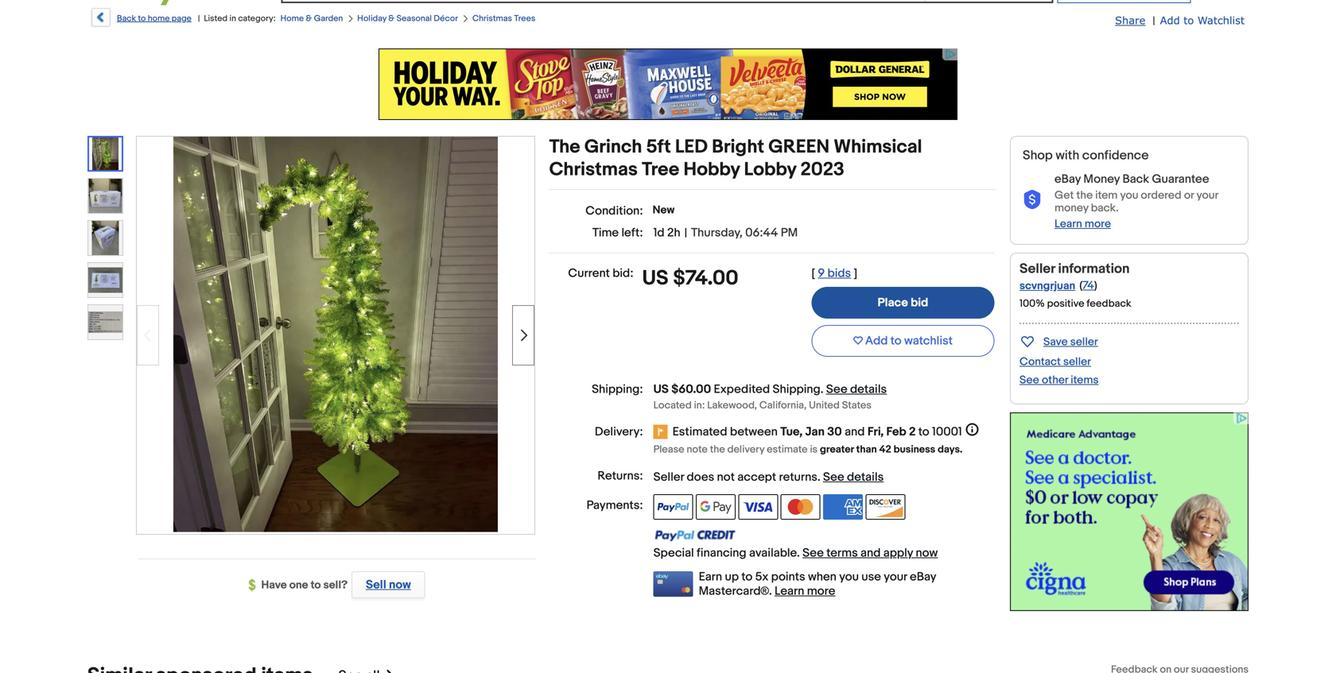Task type: vqa. For each thing, say whether or not it's contained in the screenshot.
first (#386115310591) from the bottom of the page
no



Task type: describe. For each thing, give the bounding box(es) containing it.
feb
[[886, 425, 906, 439]]

back.
[[1091, 202, 1119, 215]]

special
[[653, 546, 694, 561]]

listed
[[204, 14, 228, 24]]

trees
[[514, 14, 535, 24]]

green
[[768, 136, 830, 159]]

us for us $74.00
[[642, 266, 669, 291]]

please
[[653, 444, 684, 456]]

apply
[[883, 546, 913, 561]]

back to home page
[[117, 14, 192, 24]]

bid
[[911, 296, 928, 310]]

special financing available. see terms and apply now
[[653, 546, 938, 561]]

share | add to watchlist
[[1115, 14, 1245, 28]]

tree
[[642, 159, 679, 181]]

to inside earn up to 5x points when you use your ebay mastercard®.
[[742, 570, 753, 585]]

10001
[[932, 425, 962, 439]]

states
[[842, 400, 872, 412]]

home
[[280, 14, 304, 24]]

us $74.00
[[642, 266, 739, 291]]

in:
[[694, 400, 705, 412]]

[
[[812, 266, 815, 281]]

one
[[289, 579, 308, 592]]

whimsical
[[834, 136, 922, 159]]

add to watchlist button
[[812, 325, 994, 357]]

1 vertical spatial .
[[817, 470, 820, 485]]

to inside button
[[891, 334, 902, 348]]

ebay inside ebay money back guarantee get the item you ordered or your money back. learn more
[[1055, 172, 1081, 187]]

mastercard®.
[[699, 585, 772, 599]]

paypal credit image
[[653, 529, 736, 542]]

back to home page link
[[90, 8, 192, 33]]

other
[[1042, 374, 1068, 387]]

picture 2 of 5 image
[[88, 179, 122, 213]]

learn more
[[775, 585, 835, 599]]

tue,
[[780, 425, 803, 439]]

]
[[854, 266, 857, 281]]

2
[[909, 425, 916, 439]]

seller for seller does not accept returns
[[653, 470, 684, 485]]

pm
[[781, 226, 798, 240]]

your inside earn up to 5x points when you use your ebay mastercard®.
[[884, 570, 907, 585]]

delivery:
[[595, 425, 643, 439]]

current bid:
[[568, 266, 633, 281]]

add inside share | add to watchlist
[[1160, 14, 1180, 26]]

shipping
[[773, 383, 821, 397]]

thursday,
[[691, 226, 743, 240]]

estimated
[[672, 425, 727, 439]]

décor
[[434, 14, 458, 24]]

[ 9 bids ]
[[812, 266, 857, 281]]

payments:
[[587, 499, 643, 513]]

bids
[[828, 266, 851, 281]]

9 bids link
[[818, 266, 851, 281]]

paypal image
[[653, 495, 693, 520]]

terms
[[826, 546, 858, 561]]

seller does not accept returns . see details
[[653, 470, 884, 485]]

74
[[1083, 279, 1094, 293]]

between
[[730, 425, 778, 439]]

0 horizontal spatial advertisement region
[[379, 49, 958, 120]]

delivery alert flag image
[[653, 425, 672, 441]]

days.
[[938, 444, 963, 456]]

is
[[810, 444, 818, 456]]

with
[[1056, 148, 1079, 163]]

earn up to 5x points when you use your ebay mastercard®.
[[699, 570, 936, 599]]

0 horizontal spatial christmas
[[472, 14, 512, 24]]

confidence
[[1082, 148, 1149, 163]]

share button
[[1115, 14, 1146, 28]]

1 vertical spatial details
[[847, 470, 884, 485]]

guarantee
[[1152, 172, 1209, 187]]

to inside share | add to watchlist
[[1184, 14, 1194, 26]]

your inside ebay money back guarantee get the item you ordered or your money back. learn more
[[1197, 189, 1218, 202]]

located
[[653, 400, 692, 412]]

shop with confidence
[[1023, 148, 1149, 163]]

0 vertical spatial see details link
[[826, 383, 887, 397]]

sell?
[[323, 579, 348, 592]]

add to watchlist link
[[1160, 14, 1245, 28]]

Search for anything text field
[[284, 0, 921, 2]]

learn inside ebay money back guarantee get the item you ordered or your money back. learn more
[[1055, 217, 1082, 231]]

seller for seller information
[[1020, 261, 1055, 278]]

bright
[[712, 136, 764, 159]]

expedited
[[714, 383, 770, 397]]

scvngrjuan link
[[1020, 279, 1075, 293]]

save seller button
[[1020, 332, 1098, 351]]

2023
[[800, 159, 844, 181]]

1 horizontal spatial advertisement region
[[1010, 413, 1249, 612]]

picture 5 of 5 image
[[88, 305, 122, 340]]

american express image
[[823, 495, 863, 520]]

led
[[675, 136, 708, 159]]

0 horizontal spatial learn more link
[[775, 585, 835, 599]]

than
[[856, 444, 877, 456]]

see inside contact seller see other items
[[1020, 374, 1039, 387]]

back inside ebay money back guarantee get the item you ordered or your money back. learn more
[[1123, 172, 1149, 187]]

save seller
[[1043, 336, 1098, 349]]

see inside us $60.00 expedited shipping . see details located in: lakewood, california, united states
[[826, 383, 847, 397]]

details inside us $60.00 expedited shipping . see details located in: lakewood, california, united states
[[850, 383, 887, 397]]

fri,
[[868, 425, 884, 439]]

master card image
[[781, 495, 820, 520]]

| inside us $74.00 main content
[[684, 226, 687, 240]]

see terms and apply now link
[[803, 546, 938, 561]]

in
[[229, 14, 236, 24]]

now inside us $74.00 main content
[[916, 546, 938, 561]]

time left:
[[592, 226, 643, 240]]

accept
[[737, 470, 776, 485]]

more inside ebay money back guarantee get the item you ordered or your money back. learn more
[[1085, 217, 1111, 231]]

christmas trees
[[472, 14, 535, 24]]

page
[[172, 14, 192, 24]]

holiday
[[357, 14, 387, 24]]

shipping:
[[592, 383, 643, 397]]

place bid
[[878, 296, 928, 310]]

sell now
[[366, 578, 411, 592]]

contact
[[1020, 355, 1061, 369]]

scvngrjuan
[[1020, 279, 1075, 293]]



Task type: locate. For each thing, give the bounding box(es) containing it.
(
[[1080, 279, 1083, 293]]

and for terms
[[861, 546, 881, 561]]

seller inside us $74.00 main content
[[653, 470, 684, 485]]

1 horizontal spatial learn more link
[[1055, 217, 1111, 231]]

30
[[827, 425, 842, 439]]

us $74.00 main content
[[549, 136, 996, 599]]

seller for contact
[[1063, 355, 1091, 369]]

ebay down apply
[[910, 570, 936, 585]]

us up located
[[653, 383, 669, 397]]

and up "use"
[[861, 546, 881, 561]]

more inside us $74.00 main content
[[807, 585, 835, 599]]

0 vertical spatial and
[[845, 425, 865, 439]]

bid:
[[613, 266, 633, 281]]

0 vertical spatial learn
[[1055, 217, 1082, 231]]

lakewood,
[[707, 400, 757, 412]]

new
[[653, 204, 675, 217]]

1 horizontal spatial back
[[1123, 172, 1149, 187]]

0 horizontal spatial your
[[884, 570, 907, 585]]

save
[[1043, 336, 1068, 349]]

picture 1 of 5 image
[[89, 138, 122, 170]]

christmas left trees
[[472, 14, 512, 24]]

the grinch 5ft led bright green whimsical christmas tree hobby lobby 2023
[[549, 136, 922, 181]]

picture 3 of 5 image
[[88, 221, 122, 255]]

ebay inside earn up to 5x points when you use your ebay mastercard®.
[[910, 570, 936, 585]]

)
[[1094, 279, 1097, 293]]

more right points
[[807, 585, 835, 599]]

details down than
[[847, 470, 884, 485]]

1 horizontal spatial learn
[[1055, 217, 1082, 231]]

0 horizontal spatial you
[[839, 570, 859, 585]]

1 vertical spatial seller
[[1063, 355, 1091, 369]]

1 vertical spatial more
[[807, 585, 835, 599]]

learn right 5x
[[775, 585, 804, 599]]

1 vertical spatial learn
[[775, 585, 804, 599]]

& for holiday
[[388, 14, 395, 24]]

| listed in category:
[[198, 14, 276, 24]]

$74.00
[[673, 266, 739, 291]]

us right bid:
[[642, 266, 669, 291]]

1 horizontal spatial christmas
[[549, 159, 638, 181]]

1 vertical spatial seller
[[653, 470, 684, 485]]

your down apply
[[884, 570, 907, 585]]

back inside back to home page link
[[117, 14, 136, 24]]

1 vertical spatial advertisement region
[[1010, 413, 1249, 612]]

0 horizontal spatial seller
[[653, 470, 684, 485]]

positive
[[1047, 298, 1084, 310]]

. up united
[[821, 383, 824, 397]]

0 vertical spatial christmas
[[472, 14, 512, 24]]

home & garden
[[280, 14, 343, 24]]

0 horizontal spatial the
[[710, 444, 725, 456]]

hobby
[[684, 159, 740, 181]]

1 vertical spatial and
[[861, 546, 881, 561]]

. inside us $60.00 expedited shipping . see details located in: lakewood, california, united states
[[821, 383, 824, 397]]

seller up scvngrjuan link at the right top of page
[[1020, 261, 1055, 278]]

1d
[[653, 226, 665, 240]]

christmas inside the grinch 5ft led bright green whimsical christmas tree hobby lobby 2023
[[549, 159, 638, 181]]

1 horizontal spatial ebay
[[1055, 172, 1081, 187]]

have
[[261, 579, 287, 592]]

contact seller link
[[1020, 355, 1091, 369]]

2 horizontal spatial |
[[1153, 14, 1155, 28]]

1 horizontal spatial you
[[1120, 189, 1138, 202]]

visa image
[[738, 495, 778, 520]]

1 horizontal spatial the
[[1076, 189, 1093, 202]]

us $60.00 expedited shipping . see details located in: lakewood, california, united states
[[653, 383, 887, 412]]

get
[[1055, 189, 1074, 202]]

0 vertical spatial .
[[821, 383, 824, 397]]

picture 4 of 5 image
[[88, 263, 122, 297]]

0 vertical spatial us
[[642, 266, 669, 291]]

seller up items
[[1063, 355, 1091, 369]]

5x
[[755, 570, 768, 585]]

see
[[1020, 374, 1039, 387], [826, 383, 847, 397], [823, 470, 844, 485], [803, 546, 824, 561]]

seller
[[1020, 261, 1055, 278], [653, 470, 684, 485]]

0 horizontal spatial ebay
[[910, 570, 936, 585]]

the right the note
[[710, 444, 725, 456]]

learn more link down special financing available. see terms and apply now
[[775, 585, 835, 599]]

None submit
[[1057, 0, 1191, 3]]

google pay image
[[696, 495, 736, 520]]

0 horizontal spatial more
[[807, 585, 835, 599]]

item
[[1095, 189, 1118, 202]]

0 vertical spatial seller
[[1020, 261, 1055, 278]]

0 vertical spatial now
[[916, 546, 938, 561]]

1d 2h | thursday, 06:44 pm
[[653, 226, 798, 240]]

1 vertical spatial christmas
[[549, 159, 638, 181]]

shop
[[1023, 148, 1053, 163]]

learn down "money"
[[1055, 217, 1082, 231]]

dollar sign image
[[249, 580, 261, 592]]

the inside ebay money back guarantee get the item you ordered or your money back. learn more
[[1076, 189, 1093, 202]]

add
[[1160, 14, 1180, 26], [865, 334, 888, 348]]

& right holiday
[[388, 14, 395, 24]]

| inside share | add to watchlist
[[1153, 14, 1155, 28]]

1 & from the left
[[306, 14, 312, 24]]

0 horizontal spatial learn
[[775, 585, 804, 599]]

1 vertical spatial add
[[865, 334, 888, 348]]

seller down please
[[653, 470, 684, 485]]

time
[[592, 226, 619, 240]]

see details link down than
[[823, 470, 884, 485]]

seller right save
[[1070, 336, 1098, 349]]

advertisement region
[[379, 49, 958, 120], [1010, 413, 1249, 612]]

and
[[845, 425, 865, 439], [861, 546, 881, 561]]

1 horizontal spatial add
[[1160, 14, 1180, 26]]

add down place
[[865, 334, 888, 348]]

1 vertical spatial learn more link
[[775, 585, 835, 599]]

None text field
[[338, 668, 380, 674]]

seller inside contact seller see other items
[[1063, 355, 1091, 369]]

california,
[[759, 400, 807, 412]]

christmas
[[472, 14, 512, 24], [549, 159, 638, 181]]

when
[[808, 570, 837, 585]]

74 link
[[1083, 279, 1094, 293]]

available.
[[749, 546, 800, 561]]

learn more link
[[1055, 217, 1111, 231], [775, 585, 835, 599]]

not
[[717, 470, 735, 485]]

back up ordered
[[1123, 172, 1149, 187]]

add inside button
[[865, 334, 888, 348]]

see down contact
[[1020, 374, 1039, 387]]

& for home
[[306, 14, 312, 24]]

&
[[306, 14, 312, 24], [388, 14, 395, 24]]

1 vertical spatial see details link
[[823, 470, 884, 485]]

you inside ebay money back guarantee get the item you ordered or your money back. learn more
[[1120, 189, 1138, 202]]

details
[[850, 383, 887, 397], [847, 470, 884, 485]]

earn
[[699, 570, 722, 585]]

grinch
[[584, 136, 642, 159]]

the
[[549, 136, 580, 159]]

your right or
[[1197, 189, 1218, 202]]

seller inside button
[[1070, 336, 1098, 349]]

1 vertical spatial the
[[710, 444, 725, 456]]

0 vertical spatial details
[[850, 383, 887, 397]]

1 vertical spatial now
[[389, 578, 411, 592]]

0 horizontal spatial |
[[198, 14, 200, 24]]

christmas up condition:
[[549, 159, 638, 181]]

your
[[1197, 189, 1218, 202], [884, 570, 907, 585]]

1 horizontal spatial now
[[916, 546, 938, 561]]

jan
[[805, 425, 825, 439]]

1 horizontal spatial &
[[388, 14, 395, 24]]

christmas trees link
[[472, 14, 535, 24]]

0 vertical spatial your
[[1197, 189, 1218, 202]]

$60.00
[[671, 383, 711, 397]]

0 vertical spatial seller
[[1070, 336, 1098, 349]]

ebay up get
[[1055, 172, 1081, 187]]

more down back.
[[1085, 217, 1111, 231]]

more
[[1085, 217, 1111, 231], [807, 585, 835, 599]]

now right "sell" at the bottom of page
[[389, 578, 411, 592]]

0 horizontal spatial &
[[306, 14, 312, 24]]

1 horizontal spatial more
[[1085, 217, 1111, 231]]

you right item
[[1120, 189, 1138, 202]]

contact seller see other items
[[1020, 355, 1099, 387]]

1 vertical spatial us
[[653, 383, 669, 397]]

0 horizontal spatial add
[[865, 334, 888, 348]]

the grinch 5ft led bright green whimsical christmas tree hobby lobby 2023 - picture 1 of 5 image
[[173, 135, 498, 533]]

06:44
[[745, 226, 778, 240]]

| left listed
[[198, 14, 200, 24]]

and for 30
[[845, 425, 865, 439]]

discover image
[[866, 495, 905, 520]]

information
[[1058, 261, 1130, 278]]

estimated between tue, jan 30 and fri, feb 2 to 10001
[[672, 425, 962, 439]]

holiday & seasonal décor link
[[357, 14, 458, 24]]

learn more link down "money"
[[1055, 217, 1111, 231]]

.
[[821, 383, 824, 397], [817, 470, 820, 485]]

add right share
[[1160, 14, 1180, 26]]

up
[[725, 570, 739, 585]]

0 horizontal spatial now
[[389, 578, 411, 592]]

have one to sell?
[[261, 579, 348, 592]]

2 & from the left
[[388, 14, 395, 24]]

see up when
[[803, 546, 824, 561]]

us inside us $60.00 expedited shipping . see details located in: lakewood, california, united states
[[653, 383, 669, 397]]

2h
[[667, 226, 680, 240]]

us for us $60.00 expedited shipping . see details located in: lakewood, california, united states
[[653, 383, 669, 397]]

1 vertical spatial your
[[884, 570, 907, 585]]

ordered
[[1141, 189, 1182, 202]]

see down greater
[[823, 470, 844, 485]]

details up states at the bottom of page
[[850, 383, 887, 397]]

. down is
[[817, 470, 820, 485]]

1 vertical spatial back
[[1123, 172, 1149, 187]]

points
[[771, 570, 805, 585]]

1 horizontal spatial your
[[1197, 189, 1218, 202]]

0 vertical spatial ebay
[[1055, 172, 1081, 187]]

seller inside seller information scvngrjuan ( 74 ) 100% positive feedback
[[1020, 261, 1055, 278]]

learn inside us $74.00 main content
[[775, 585, 804, 599]]

see up united
[[826, 383, 847, 397]]

the inside us $74.00 main content
[[710, 444, 725, 456]]

seller information scvngrjuan ( 74 ) 100% positive feedback
[[1020, 261, 1131, 310]]

1 horizontal spatial seller
[[1020, 261, 1055, 278]]

0 vertical spatial more
[[1085, 217, 1111, 231]]

place bid button
[[812, 287, 994, 319]]

1 vertical spatial ebay
[[910, 570, 936, 585]]

share
[[1115, 14, 1146, 26]]

0 vertical spatial you
[[1120, 189, 1138, 202]]

watchlist
[[904, 334, 953, 348]]

the right get
[[1076, 189, 1093, 202]]

returns:
[[598, 469, 643, 484]]

0 vertical spatial add
[[1160, 14, 1180, 26]]

returns
[[779, 470, 817, 485]]

money
[[1084, 172, 1120, 187]]

with details__icon image
[[1023, 190, 1042, 210]]

delivery
[[727, 444, 764, 456]]

you inside earn up to 5x points when you use your ebay mastercard®.
[[839, 570, 859, 585]]

0 vertical spatial learn more link
[[1055, 217, 1111, 231]]

seller for save
[[1070, 336, 1098, 349]]

ebay mastercard image
[[653, 572, 693, 597]]

see details link up states at the bottom of page
[[826, 383, 887, 397]]

see details link
[[826, 383, 887, 397], [823, 470, 884, 485]]

now inside "sell now" link
[[389, 578, 411, 592]]

money
[[1055, 202, 1088, 215]]

now right apply
[[916, 546, 938, 561]]

100%
[[1020, 298, 1045, 310]]

category:
[[238, 14, 276, 24]]

back left home
[[117, 14, 136, 24]]

us
[[642, 266, 669, 291], [653, 383, 669, 397]]

| right share button
[[1153, 14, 1155, 28]]

use
[[862, 570, 881, 585]]

the
[[1076, 189, 1093, 202], [710, 444, 725, 456]]

& right home at left top
[[306, 14, 312, 24]]

1 horizontal spatial |
[[684, 226, 687, 240]]

you left "use"
[[839, 570, 859, 585]]

financing
[[697, 546, 747, 561]]

ebay
[[1055, 172, 1081, 187], [910, 570, 936, 585]]

united
[[809, 400, 840, 412]]

0 horizontal spatial back
[[117, 14, 136, 24]]

and right 30
[[845, 425, 865, 439]]

estimate
[[767, 444, 808, 456]]

1 vertical spatial you
[[839, 570, 859, 585]]

0 vertical spatial the
[[1076, 189, 1093, 202]]

0 vertical spatial back
[[117, 14, 136, 24]]

| right 2h
[[684, 226, 687, 240]]

seasonal
[[397, 14, 432, 24]]

0 vertical spatial advertisement region
[[379, 49, 958, 120]]



